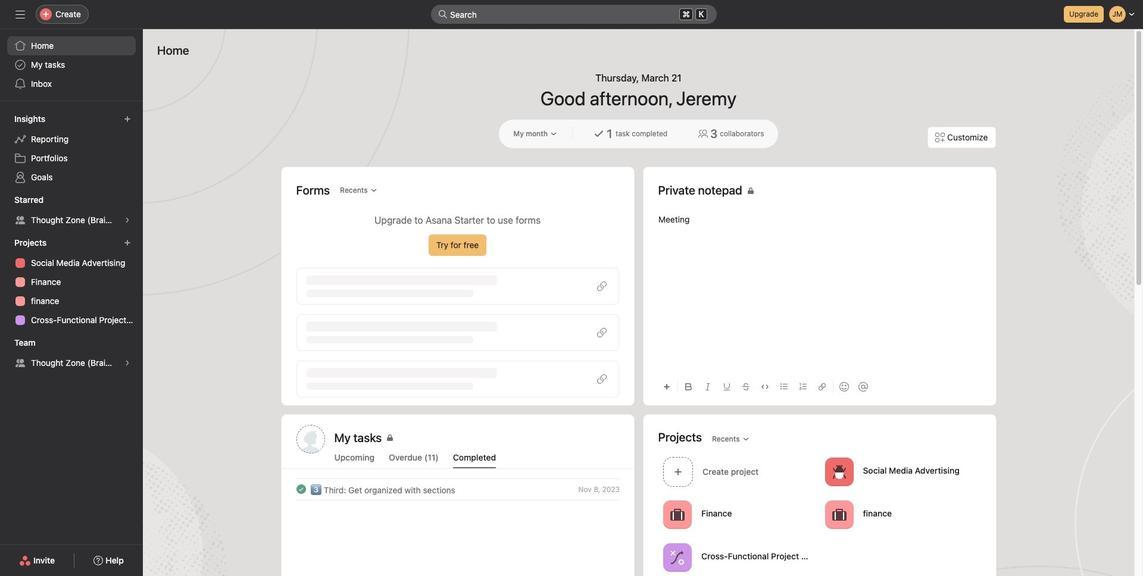 Task type: vqa. For each thing, say whether or not it's contained in the screenshot.
top 18
no



Task type: describe. For each thing, give the bounding box(es) containing it.
strikethrough image
[[742, 383, 749, 391]]

at mention image
[[858, 382, 868, 392]]

new insights image
[[124, 116, 131, 123]]

1 horizontal spatial list item
[[658, 454, 820, 490]]

prominent image
[[438, 10, 448, 19]]

hide sidebar image
[[15, 10, 25, 19]]

Search tasks, projects, and more text field
[[431, 5, 717, 24]]

emoji image
[[839, 382, 849, 392]]

new project or portfolio image
[[124, 239, 131, 247]]

briefcase image
[[670, 508, 684, 522]]

see details, thought zone (brainstorm space) image for starred element
[[124, 217, 131, 224]]

global element
[[0, 29, 143, 101]]

line_and_symbols image
[[670, 550, 684, 565]]

Completed checkbox
[[294, 482, 308, 497]]

briefcase image
[[832, 508, 846, 522]]



Task type: locate. For each thing, give the bounding box(es) containing it.
2 see details, thought zone (brainstorm space) image from the top
[[124, 360, 131, 367]]

bug image
[[832, 465, 846, 479]]

starred element
[[0, 189, 143, 232]]

bold image
[[685, 383, 692, 391]]

see details, thought zone (brainstorm space) image
[[124, 217, 131, 224], [124, 360, 131, 367]]

underline image
[[723, 383, 730, 391]]

see details, thought zone (brainstorm space) image inside the teams element
[[124, 360, 131, 367]]

completed image
[[294, 482, 308, 497]]

None field
[[431, 5, 717, 24]]

italics image
[[704, 383, 711, 391]]

see details, thought zone (brainstorm space) image for the teams element at the left bottom
[[124, 360, 131, 367]]

teams element
[[0, 332, 143, 375]]

code image
[[761, 383, 768, 391]]

add profile photo image
[[296, 425, 325, 454]]

list item
[[658, 454, 820, 490], [282, 479, 634, 500]]

bulleted list image
[[780, 383, 787, 391]]

numbered list image
[[799, 383, 807, 391]]

1 see details, thought zone (brainstorm space) image from the top
[[124, 217, 131, 224]]

insights element
[[0, 108, 143, 189]]

insert an object image
[[663, 383, 670, 391]]

0 horizontal spatial list item
[[282, 479, 634, 500]]

1 vertical spatial see details, thought zone (brainstorm space) image
[[124, 360, 131, 367]]

0 vertical spatial see details, thought zone (brainstorm space) image
[[124, 217, 131, 224]]

link image
[[818, 383, 826, 391]]

see details, thought zone (brainstorm space) image inside starred element
[[124, 217, 131, 224]]

toolbar
[[658, 373, 981, 400]]

projects element
[[0, 232, 143, 332]]



